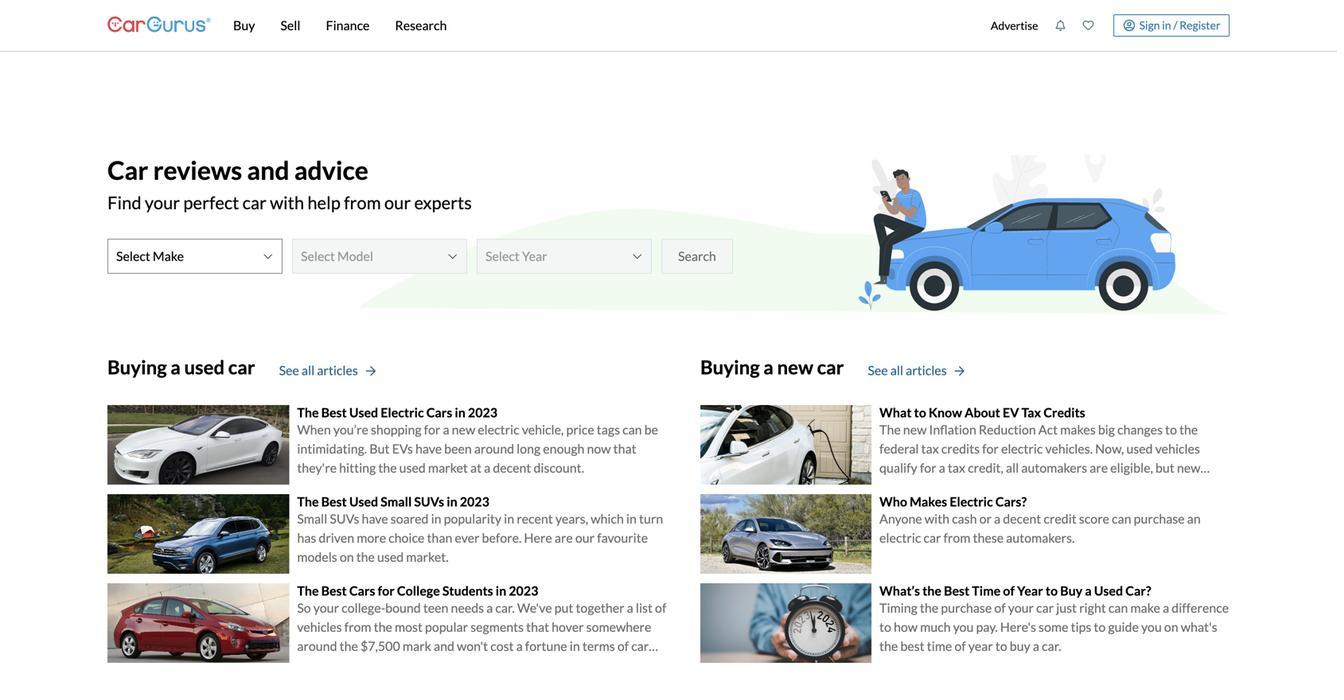 Task type: vqa. For each thing, say whether or not it's contained in the screenshot.


Task type: describe. For each thing, give the bounding box(es) containing it.
car
[[107, 155, 148, 186]]

/
[[1174, 18, 1178, 32]]

see all articles for buying a new car
[[868, 363, 947, 378]]

difference
[[1172, 600, 1229, 616]]

see all articles link for buying a used car
[[279, 361, 376, 380]]

buying a new car
[[701, 356, 844, 379]]

what to know about ev tax credits link
[[880, 405, 1086, 420]]

buying for buying a new car
[[701, 356, 760, 379]]

recent
[[517, 511, 553, 527]]

to left how
[[880, 619, 892, 635]]

turn
[[639, 511, 663, 527]]

models
[[297, 549, 337, 565]]

the best cars for college students in 2023 so your college-bound teen needs a car. we've put together a list of vehicles from the most popular segments that hover somewhere around the $7,500 mark and won't cost a fortune in terms of car insurance.
[[297, 583, 667, 673]]

purchase for the
[[941, 600, 992, 616]]

qualify.
[[1057, 479, 1097, 495]]

the best used small suvs in 2023 image
[[107, 494, 289, 574]]

when
[[297, 422, 331, 438]]

search button
[[662, 239, 733, 274]]

best for so
[[321, 583, 347, 599]]

your inside car reviews and advice find your perfect car with help from our experts
[[145, 192, 180, 213]]

evs
[[392, 441, 413, 457]]

cars inside the best used electric cars in 2023 when you're shopping for a new electric vehicle, price tags can be intimidating. but evs have been around long enough now that they're hitting the used market at a decent discount.
[[427, 405, 453, 420]]

open notifications image
[[1055, 20, 1067, 31]]

0 horizontal spatial suvs
[[330, 511, 359, 527]]

electric inside the best used electric cars in 2023 when you're shopping for a new electric vehicle, price tags can be intimidating. but evs have been around long enough now that they're hitting the used market at a decent discount.
[[381, 405, 424, 420]]

and inside car reviews and advice find your perfect car with help from our experts
[[247, 155, 290, 186]]

from inside car reviews and advice find your perfect car with help from our experts
[[344, 192, 381, 213]]

or
[[980, 511, 992, 527]]

market
[[428, 460, 468, 476]]

makes
[[1061, 422, 1096, 438]]

buy button
[[221, 0, 268, 51]]

big
[[1099, 422, 1116, 438]]

changes
[[1118, 422, 1163, 438]]

from inside the who makes electric cars? anyone with cash or a decent credit score can purchase an electric car from these automakers.
[[944, 530, 971, 546]]

cost
[[491, 639, 514, 654]]

used up the best used electric cars in 2023 image
[[184, 356, 225, 379]]

the left best
[[880, 639, 898, 654]]

what
[[880, 405, 912, 420]]

used inside the best used small suvs in 2023 small suvs have soared in popularity in recent years, which in turn has driven more choice than ever before. here are our favourite models on the used market.
[[377, 549, 404, 565]]

what's the best time of year to buy a used car? image
[[701, 583, 872, 663]]

the up the much
[[920, 600, 939, 616]]

0 horizontal spatial small
[[297, 511, 327, 527]]

the best used electric cars in 2023 image
[[107, 405, 289, 485]]

about
[[965, 405, 1001, 420]]

college
[[397, 583, 440, 599]]

who makes electric cars? link
[[880, 494, 1027, 509]]

the best used small suvs in 2023 link
[[297, 494, 490, 509]]

which inside what to know about ev tax credits the new inflation reduction act makes big changes to the federal tax credits for electric vehicles. now, used vehicles qualify for a tax credit, all automakers are eligible, but new restrictions limit which vehicles qualify.
[[974, 479, 1007, 495]]

0 vertical spatial small
[[381, 494, 412, 509]]

the right 'what's'
[[923, 583, 942, 599]]

car?
[[1126, 583, 1152, 599]]

can inside the best used electric cars in 2023 when you're shopping for a new electric vehicle, price tags can be intimidating. but evs have been around long enough now that they're hitting the used market at a decent discount.
[[623, 422, 642, 438]]

1 horizontal spatial tax
[[948, 460, 966, 476]]

decent inside the who makes electric cars? anyone with cash or a decent credit score can purchase an electric car from these automakers.
[[1003, 511, 1042, 527]]

with inside car reviews and advice find your perfect car with help from our experts
[[270, 192, 304, 213]]

around inside the best cars for college students in 2023 so your college-bound teen needs a car. we've put together a list of vehicles from the most popular segments that hover somewhere around the $7,500 mark and won't cost a fortune in terms of car insurance.
[[297, 639, 337, 654]]

can inside the who makes electric cars? anyone with cash or a decent credit score can purchase an electric car from these automakers.
[[1112, 511, 1132, 527]]

all for buying a used car
[[302, 363, 315, 378]]

cash
[[952, 511, 977, 527]]

reviews
[[153, 155, 242, 186]]

to right year
[[1046, 583, 1058, 599]]

be
[[645, 422, 659, 438]]

electric inside what to know about ev tax credits the new inflation reduction act makes big changes to the federal tax credits for electric vehicles. now, used vehicles qualify for a tax credit, all automakers are eligible, but new restrictions limit which vehicles qualify.
[[1002, 441, 1043, 457]]

which inside the best used small suvs in 2023 small suvs have soared in popularity in recent years, which in turn has driven more choice than ever before. here are our favourite models on the used market.
[[591, 511, 624, 527]]

arrow right image
[[366, 366, 376, 377]]

cars?
[[996, 494, 1027, 509]]

research button
[[383, 0, 460, 51]]

the up insurance. at left bottom
[[340, 639, 358, 654]]

new inside the best used electric cars in 2023 when you're shopping for a new electric vehicle, price tags can be intimidating. but evs have been around long enough now that they're hitting the used market at a decent discount.
[[452, 422, 476, 438]]

vehicle,
[[522, 422, 564, 438]]

the inside what to know about ev tax credits the new inflation reduction act makes big changes to the federal tax credits for electric vehicles. now, used vehicles qualify for a tax credit, all automakers are eligible, but new restrictions limit which vehicles qualify.
[[1180, 422, 1199, 438]]

see all articles link for buying a new car
[[868, 361, 965, 380]]

perfect
[[183, 192, 239, 213]]

vehicles inside the best cars for college students in 2023 so your college-bound teen needs a car. we've put together a list of vehicles from the most popular segments that hover somewhere around the $7,500 mark and won't cost a fortune in terms of car insurance.
[[297, 619, 342, 635]]

the best cars for college students in 2023 image
[[107, 583, 289, 663]]

1 horizontal spatial vehicles
[[1010, 479, 1054, 495]]

who
[[880, 494, 908, 509]]

buy
[[1010, 639, 1031, 654]]

saved cars image
[[1083, 20, 1094, 31]]

tags
[[597, 422, 620, 438]]

we've
[[517, 600, 552, 616]]

and inside the best cars for college students in 2023 so your college-bound teen needs a car. we've put together a list of vehicles from the most popular segments that hover somewhere around the $7,500 mark and won't cost a fortune in terms of car insurance.
[[434, 639, 455, 654]]

research
[[395, 18, 447, 33]]

ev
[[1003, 405, 1020, 420]]

sign in / register link
[[1114, 14, 1230, 37]]

now,
[[1096, 441, 1125, 457]]

some
[[1039, 619, 1069, 635]]

decent inside the best used electric cars in 2023 when you're shopping for a new electric vehicle, price tags can be intimidating. but evs have been around long enough now that they're hitting the used market at a decent discount.
[[493, 460, 531, 476]]

tips
[[1071, 619, 1092, 635]]

2 you from the left
[[1142, 619, 1162, 635]]

anyone
[[880, 511, 923, 527]]

in up than
[[431, 511, 442, 527]]

mark
[[403, 639, 431, 654]]

sell
[[281, 18, 301, 33]]

the up the $7,500
[[374, 619, 392, 635]]

what to know about ev tax credits image
[[701, 405, 872, 485]]

arrow right image
[[955, 366, 965, 377]]

finance button
[[313, 0, 383, 51]]

buy inside what's the best time of year to buy a used car? timing the purchase of your car just right can make a difference to how much you pay. here's some tips to guide you on what's the best time of year to buy a car.
[[1061, 583, 1083, 599]]

needs
[[451, 600, 484, 616]]

the inside the best used small suvs in 2023 small suvs have soared in popularity in recent years, which in turn has driven more choice than ever before. here are our favourite models on the used market.
[[356, 549, 375, 565]]

articles for buying a used car
[[317, 363, 358, 378]]

what's
[[880, 583, 920, 599]]

most
[[395, 619, 423, 635]]

that for tags
[[614, 441, 637, 457]]

see for buying a new car
[[868, 363, 888, 378]]

in inside menu item
[[1163, 18, 1172, 32]]

2023 inside the best cars for college students in 2023 so your college-bound teen needs a car. we've put together a list of vehicles from the most popular segments that hover somewhere around the $7,500 mark and won't cost a fortune in terms of car insurance.
[[509, 583, 539, 599]]

together
[[576, 600, 625, 616]]

so
[[297, 600, 311, 616]]

bound
[[386, 600, 421, 616]]

in up popularity at the bottom
[[447, 494, 458, 509]]

around inside the best used electric cars in 2023 when you're shopping for a new electric vehicle, price tags can be intimidating. but evs have been around long enough now that they're hitting the used market at a decent discount.
[[474, 441, 514, 457]]

to right what
[[914, 405, 927, 420]]

discount.
[[534, 460, 584, 476]]

2 horizontal spatial vehicles
[[1156, 441, 1201, 457]]

used inside what to know about ev tax credits the new inflation reduction act makes big changes to the federal tax credits for electric vehicles. now, used vehicles qualify for a tax credit, all automakers are eligible, but new restrictions limit which vehicles qualify.
[[1127, 441, 1153, 457]]

for up "credit,"
[[983, 441, 999, 457]]

much
[[921, 619, 951, 635]]

at
[[471, 460, 482, 476]]

the best used small suvs in 2023 small suvs have soared in popularity in recent years, which in turn has driven more choice than ever before. here are our favourite models on the used market.
[[297, 494, 663, 565]]

all inside what to know about ev tax credits the new inflation reduction act makes big changes to the federal tax credits for electric vehicles. now, used vehicles qualify for a tax credit, all automakers are eligible, but new restrictions limit which vehicles qualify.
[[1006, 460, 1019, 476]]

year
[[969, 639, 993, 654]]

our inside car reviews and advice find your perfect car with help from our experts
[[385, 192, 411, 213]]

advertise
[[991, 19, 1039, 32]]

buy inside 'dropdown button'
[[233, 18, 255, 33]]

from inside the best cars for college students in 2023 so your college-bound teen needs a car. we've put together a list of vehicles from the most popular segments that hover somewhere around the $7,500 mark and won't cost a fortune in terms of car insurance.
[[345, 619, 371, 635]]

sign in / register menu item
[[1103, 14, 1230, 37]]

limit
[[946, 479, 971, 495]]

menu containing sign in / register
[[983, 3, 1230, 48]]

a inside the who makes electric cars? anyone with cash or a decent credit score can purchase an electric car from these automakers.
[[995, 511, 1001, 527]]

enough
[[543, 441, 585, 457]]

time
[[927, 639, 953, 654]]

car. inside the best cars for college students in 2023 so your college-bound teen needs a car. we've put together a list of vehicles from the most popular segments that hover somewhere around the $7,500 mark and won't cost a fortune in terms of car insurance.
[[496, 600, 515, 616]]

credits
[[1044, 405, 1086, 420]]

what to know about ev tax credits the new inflation reduction act makes big changes to the federal tax credits for electric vehicles. now, used vehicles qualify for a tax credit, all automakers are eligible, but new restrictions limit which vehicles qualify.
[[880, 405, 1201, 495]]

the best used electric cars in 2023 link
[[297, 405, 498, 420]]

who makes electric cars? anyone with cash or a decent credit score can purchase an electric car from these automakers.
[[880, 494, 1201, 546]]

what's the best time of year to buy a used car? timing the purchase of your car just right can make a difference to how much you pay. here's some tips to guide you on what's the best time of year to buy a car.
[[880, 583, 1229, 654]]

restrictions
[[880, 479, 944, 495]]

on inside what's the best time of year to buy a used car? timing the purchase of your car just right can make a difference to how much you pay. here's some tips to guide you on what's the best time of year to buy a car.
[[1165, 619, 1179, 635]]

the for the best cars for college students in 2023 so your college-bound teen needs a car. we've put together a list of vehicles from the most popular segments that hover somewhere around the $7,500 mark and won't cost a fortune in terms of car insurance.
[[297, 583, 319, 599]]

time
[[972, 583, 1001, 599]]

years,
[[556, 511, 589, 527]]

best for you're
[[321, 405, 347, 420]]

used inside the best used electric cars in 2023 when you're shopping for a new electric vehicle, price tags can be intimidating. but evs have been around long enough now that they're hitting the used market at a decent discount.
[[399, 460, 426, 476]]

list
[[636, 600, 653, 616]]

$7,500
[[361, 639, 400, 654]]

on inside the best used small suvs in 2023 small suvs have soared in popularity in recent years, which in turn has driven more choice than ever before. here are our favourite models on the used market.
[[340, 549, 354, 565]]

the for the best used electric cars in 2023 when you're shopping for a new electric vehicle, price tags can be intimidating. but evs have been around long enough now that they're hitting the used market at a decent discount.
[[297, 405, 319, 420]]

automakers.
[[1007, 530, 1075, 546]]

advertise link
[[983, 3, 1047, 48]]

car inside what's the best time of year to buy a used car? timing the purchase of your car just right can make a difference to how much you pay. here's some tips to guide you on what's the best time of year to buy a car.
[[1037, 600, 1054, 616]]

cargurus logo homepage link image
[[107, 3, 211, 48]]

they're
[[297, 460, 337, 476]]

all for buying a new car
[[891, 363, 904, 378]]

know
[[929, 405, 963, 420]]



Task type: locate. For each thing, give the bounding box(es) containing it.
and left advice
[[247, 155, 290, 186]]

purchase down time
[[941, 600, 992, 616]]

electric
[[381, 405, 424, 420], [950, 494, 993, 509]]

best inside the best used electric cars in 2023 when you're shopping for a new electric vehicle, price tags can be intimidating. but evs have been around long enough now that they're hitting the used market at a decent discount.
[[321, 405, 347, 420]]

cars
[[427, 405, 453, 420], [349, 583, 375, 599]]

best up driven
[[321, 494, 347, 509]]

0 horizontal spatial have
[[362, 511, 388, 527]]

decent down cars?
[[1003, 511, 1042, 527]]

1 horizontal spatial see
[[868, 363, 888, 378]]

that down the we've
[[526, 619, 549, 635]]

for up bound
[[378, 583, 395, 599]]

see all articles for buying a used car
[[279, 363, 358, 378]]

electric
[[478, 422, 520, 438], [1002, 441, 1043, 457], [880, 530, 922, 546]]

1 horizontal spatial which
[[974, 479, 1007, 495]]

0 vertical spatial around
[[474, 441, 514, 457]]

used for suvs
[[349, 494, 378, 509]]

0 horizontal spatial with
[[270, 192, 304, 213]]

choice
[[389, 530, 425, 546]]

used inside the best used small suvs in 2023 small suvs have soared in popularity in recent years, which in turn has driven more choice than ever before. here are our favourite models on the used market.
[[349, 494, 378, 509]]

1 vertical spatial vehicles
[[1010, 479, 1054, 495]]

the down what
[[880, 422, 901, 438]]

for
[[424, 422, 441, 438], [983, 441, 999, 457], [920, 460, 937, 476], [378, 583, 395, 599]]

your inside what's the best time of year to buy a used car? timing the purchase of your car just right can make a difference to how much you pay. here's some tips to guide you on what's the best time of year to buy a car.
[[1009, 600, 1034, 616]]

for inside the best used electric cars in 2023 when you're shopping for a new electric vehicle, price tags can be intimidating. but evs have been around long enough now that they're hitting the used market at a decent discount.
[[424, 422, 441, 438]]

the inside the best used electric cars in 2023 when you're shopping for a new electric vehicle, price tags can be intimidating. but evs have been around long enough now that they're hitting the used market at a decent discount.
[[297, 405, 319, 420]]

menu bar containing buy
[[211, 0, 983, 51]]

0 vertical spatial used
[[349, 405, 378, 420]]

car. inside what's the best time of year to buy a used car? timing the purchase of your car just right can make a difference to how much you pay. here's some tips to guide you on what's the best time of year to buy a car.
[[1042, 639, 1062, 654]]

are inside the best used small suvs in 2023 small suvs have soared in popularity in recent years, which in turn has driven more choice than ever before. here are our favourite models on the used market.
[[555, 530, 573, 546]]

articles for buying a new car
[[906, 363, 947, 378]]

in up before.
[[504, 511, 514, 527]]

articles left arrow right icon
[[317, 363, 358, 378]]

1 vertical spatial around
[[297, 639, 337, 654]]

somewhere
[[587, 619, 652, 635]]

our down "years,"
[[576, 530, 595, 546]]

0 vertical spatial buy
[[233, 18, 255, 33]]

make
[[1131, 600, 1161, 616]]

your down what's the best time of year to buy a used car? link at the right
[[1009, 600, 1034, 616]]

the
[[1180, 422, 1199, 438], [378, 460, 397, 476], [356, 549, 375, 565], [923, 583, 942, 599], [920, 600, 939, 616], [374, 619, 392, 635], [340, 639, 358, 654], [880, 639, 898, 654]]

see all articles left arrow right icon
[[279, 363, 358, 378]]

1 vertical spatial buy
[[1061, 583, 1083, 599]]

1 buying from the left
[[107, 356, 167, 379]]

see all articles up what
[[868, 363, 947, 378]]

in left /
[[1163, 18, 1172, 32]]

0 horizontal spatial around
[[297, 639, 337, 654]]

0 vertical spatial electric
[[478, 422, 520, 438]]

menu
[[983, 3, 1230, 48]]

used down hitting
[[349, 494, 378, 509]]

new up the been
[[452, 422, 476, 438]]

car inside the best cars for college students in 2023 so your college-bound teen needs a car. we've put together a list of vehicles from the most popular segments that hover somewhere around the $7,500 mark and won't cost a fortune in terms of car insurance.
[[632, 639, 649, 654]]

from down cash
[[944, 530, 971, 546]]

a inside what to know about ev tax credits the new inflation reduction act makes big changes to the federal tax credits for electric vehicles. now, used vehicles qualify for a tax credit, all automakers are eligible, but new restrictions limit which vehicles qualify.
[[939, 460, 946, 476]]

best up you're
[[321, 405, 347, 420]]

1 vertical spatial have
[[362, 511, 388, 527]]

2 vertical spatial electric
[[880, 530, 922, 546]]

0 vertical spatial can
[[623, 422, 642, 438]]

register
[[1180, 18, 1221, 32]]

1 horizontal spatial electric
[[950, 494, 993, 509]]

0 horizontal spatial tax
[[922, 441, 939, 457]]

car inside car reviews and advice find your perfect car with help from our experts
[[243, 192, 267, 213]]

2023 inside the best used electric cars in 2023 when you're shopping for a new electric vehicle, price tags can be intimidating. but evs have been around long enough now that they're hitting the used market at a decent discount.
[[468, 405, 498, 420]]

are inside what to know about ev tax credits the new inflation reduction act makes big changes to the federal tax credits for electric vehicles. now, used vehicles qualify for a tax credit, all automakers are eligible, but new restrictions limit which vehicles qualify.
[[1090, 460, 1108, 476]]

popularity
[[444, 511, 502, 527]]

teen
[[423, 600, 449, 616]]

on down driven
[[340, 549, 354, 565]]

1 articles from the left
[[317, 363, 358, 378]]

the best used electric cars in 2023 when you're shopping for a new electric vehicle, price tags can be intimidating. but evs have been around long enough now that they're hitting the used market at a decent discount.
[[297, 405, 659, 476]]

0 vertical spatial purchase
[[1134, 511, 1185, 527]]

1 horizontal spatial small
[[381, 494, 412, 509]]

to right tips
[[1094, 619, 1106, 635]]

in inside the best used electric cars in 2023 when you're shopping for a new electric vehicle, price tags can be intimidating. but evs have been around long enough now that they're hitting the used market at a decent discount.
[[455, 405, 466, 420]]

1 see from the left
[[279, 363, 299, 378]]

small
[[381, 494, 412, 509], [297, 511, 327, 527]]

finance
[[326, 18, 370, 33]]

driven
[[319, 530, 354, 546]]

buying
[[107, 356, 167, 379], [701, 356, 760, 379]]

2023 up the we've
[[509, 583, 539, 599]]

1 horizontal spatial buying
[[701, 356, 760, 379]]

vehicles down so
[[297, 619, 342, 635]]

1 horizontal spatial electric
[[880, 530, 922, 546]]

sign in / register
[[1140, 18, 1221, 32]]

1 vertical spatial tax
[[948, 460, 966, 476]]

search
[[678, 248, 716, 264]]

see for buying a used car
[[279, 363, 299, 378]]

cars up college-
[[349, 583, 375, 599]]

all
[[302, 363, 315, 378], [891, 363, 904, 378], [1006, 460, 1019, 476]]

these
[[973, 530, 1004, 546]]

in left turn
[[627, 511, 637, 527]]

0 vertical spatial are
[[1090, 460, 1108, 476]]

0 vertical spatial suvs
[[414, 494, 444, 509]]

1 horizontal spatial see all articles
[[868, 363, 947, 378]]

are down "years,"
[[555, 530, 573, 546]]

2023 up popularity at the bottom
[[460, 494, 490, 509]]

the inside the best used small suvs in 2023 small suvs have soared in popularity in recent years, which in turn has driven more choice than ever before. here are our favourite models on the used market.
[[297, 494, 319, 509]]

here's
[[1001, 619, 1037, 635]]

electric inside the who makes electric cars? anyone with cash or a decent credit score can purchase an electric car from these automakers.
[[950, 494, 993, 509]]

the
[[297, 405, 319, 420], [880, 422, 901, 438], [297, 494, 319, 509], [297, 583, 319, 599]]

new right but
[[1178, 460, 1201, 476]]

our left experts at the top left of the page
[[385, 192, 411, 213]]

what's the best time of year to buy a used car? link
[[880, 583, 1152, 599]]

act
[[1039, 422, 1058, 438]]

0 horizontal spatial purchase
[[941, 600, 992, 616]]

pay.
[[977, 619, 998, 635]]

1 vertical spatial can
[[1112, 511, 1132, 527]]

used up you're
[[349, 405, 378, 420]]

electric up cash
[[950, 494, 993, 509]]

cars inside the best cars for college students in 2023 so your college-bound teen needs a car. we've put together a list of vehicles from the most popular segments that hover somewhere around the $7,500 mark and won't cost a fortune in terms of car insurance.
[[349, 583, 375, 599]]

around up insurance. at left bottom
[[297, 639, 337, 654]]

menu bar
[[211, 0, 983, 51]]

purchase for can
[[1134, 511, 1185, 527]]

the inside the best used electric cars in 2023 when you're shopping for a new electric vehicle, price tags can be intimidating. but evs have been around long enough now that they're hitting the used market at a decent discount.
[[378, 460, 397, 476]]

electric down the anyone at right bottom
[[880, 530, 922, 546]]

students
[[443, 583, 493, 599]]

your inside the best cars for college students in 2023 so your college-bound teen needs a car. we've put together a list of vehicles from the most popular segments that hover somewhere around the $7,500 mark and won't cost a fortune in terms of car insurance.
[[314, 600, 339, 616]]

best inside the best used small suvs in 2023 small suvs have soared in popularity in recent years, which in turn has driven more choice than ever before. here are our favourite models on the used market.
[[321, 494, 347, 509]]

small up soared in the bottom left of the page
[[381, 494, 412, 509]]

see up what
[[868, 363, 888, 378]]

0 horizontal spatial electric
[[478, 422, 520, 438]]

advice
[[294, 155, 369, 186]]

2 vertical spatial used
[[1095, 583, 1124, 599]]

how
[[894, 619, 918, 635]]

find
[[107, 192, 141, 213]]

0 vertical spatial decent
[[493, 460, 531, 476]]

now
[[587, 441, 611, 457]]

to right changes
[[1166, 422, 1178, 438]]

around
[[474, 441, 514, 457], [297, 639, 337, 654]]

used up right
[[1095, 583, 1124, 599]]

0 horizontal spatial and
[[247, 155, 290, 186]]

insurance.
[[297, 658, 354, 673]]

1 vertical spatial electric
[[1002, 441, 1043, 457]]

the inside the best cars for college students in 2023 so your college-bound teen needs a car. we've put together a list of vehicles from the most popular segments that hover somewhere around the $7,500 mark and won't cost a fortune in terms of car insurance.
[[297, 583, 319, 599]]

which up favourite
[[591, 511, 624, 527]]

2 vertical spatial vehicles
[[297, 619, 342, 635]]

0 horizontal spatial buying
[[107, 356, 167, 379]]

2023 up the been
[[468, 405, 498, 420]]

0 horizontal spatial see
[[279, 363, 299, 378]]

with
[[270, 192, 304, 213], [925, 511, 950, 527]]

1 vertical spatial with
[[925, 511, 950, 527]]

suvs
[[414, 494, 444, 509], [330, 511, 359, 527]]

suvs up soared in the bottom left of the page
[[414, 494, 444, 509]]

1 vertical spatial our
[[576, 530, 595, 546]]

experts
[[414, 192, 472, 213]]

electric inside the best used electric cars in 2023 when you're shopping for a new electric vehicle, price tags can be intimidating. but evs have been around long enough now that they're hitting the used market at a decent discount.
[[478, 422, 520, 438]]

in down hover
[[570, 639, 580, 654]]

the up when
[[297, 405, 319, 420]]

see up when
[[279, 363, 299, 378]]

around up at
[[474, 441, 514, 457]]

0 horizontal spatial car.
[[496, 600, 515, 616]]

used for you're
[[349, 405, 378, 420]]

1 vertical spatial decent
[[1003, 511, 1042, 527]]

used inside what's the best time of year to buy a used car? timing the purchase of your car just right can make a difference to how much you pay. here's some tips to guide you on what's the best time of year to buy a car.
[[1095, 583, 1124, 599]]

2023 for the best used electric cars in 2023
[[468, 405, 498, 420]]

and
[[247, 155, 290, 186], [434, 639, 455, 654]]

your right find
[[145, 192, 180, 213]]

1 vertical spatial on
[[1165, 619, 1179, 635]]

you left pay.
[[954, 619, 974, 635]]

the best cars for college students in 2023 link
[[297, 583, 539, 599]]

1 you from the left
[[954, 619, 974, 635]]

all up when
[[302, 363, 315, 378]]

have inside the best used electric cars in 2023 when you're shopping for a new electric vehicle, price tags can be intimidating. but evs have been around long enough now that they're hitting the used market at a decent discount.
[[416, 441, 442, 457]]

car inside the who makes electric cars? anyone with cash or a decent credit score can purchase an electric car from these automakers.
[[924, 530, 942, 546]]

car. up segments
[[496, 600, 515, 616]]

articles left arrow right image
[[906, 363, 947, 378]]

vehicles.
[[1046, 441, 1093, 457]]

ever
[[455, 530, 480, 546]]

0 horizontal spatial decent
[[493, 460, 531, 476]]

small up has
[[297, 511, 327, 527]]

to left the buy
[[996, 639, 1008, 654]]

1 horizontal spatial all
[[891, 363, 904, 378]]

0 horizontal spatial our
[[385, 192, 411, 213]]

car. down some
[[1042, 639, 1062, 654]]

see all articles link up what
[[868, 361, 965, 380]]

1 horizontal spatial that
[[614, 441, 637, 457]]

1 vertical spatial suvs
[[330, 511, 359, 527]]

0 vertical spatial car.
[[496, 600, 515, 616]]

that inside the best used electric cars in 2023 when you're shopping for a new electric vehicle, price tags can be intimidating. but evs have been around long enough now that they're hitting the used market at a decent discount.
[[614, 441, 637, 457]]

1 horizontal spatial around
[[474, 441, 514, 457]]

0 horizontal spatial cars
[[349, 583, 375, 599]]

eligible,
[[1111, 460, 1154, 476]]

can left be
[[623, 422, 642, 438]]

0 vertical spatial on
[[340, 549, 354, 565]]

see all articles
[[279, 363, 358, 378], [868, 363, 947, 378]]

from down college-
[[345, 619, 371, 635]]

1 vertical spatial cars
[[349, 583, 375, 599]]

than
[[427, 530, 453, 546]]

favourite
[[597, 530, 648, 546]]

2 vertical spatial can
[[1109, 600, 1129, 616]]

the up so
[[297, 583, 319, 599]]

are down now,
[[1090, 460, 1108, 476]]

popular
[[425, 619, 468, 635]]

1 vertical spatial purchase
[[941, 600, 992, 616]]

1 vertical spatial electric
[[950, 494, 993, 509]]

1 vertical spatial from
[[944, 530, 971, 546]]

2 see all articles from the left
[[868, 363, 947, 378]]

used inside the best used electric cars in 2023 when you're shopping for a new electric vehicle, price tags can be intimidating. but evs have been around long enough now that they're hitting the used market at a decent discount.
[[349, 405, 378, 420]]

put
[[555, 600, 574, 616]]

hitting
[[339, 460, 376, 476]]

1 horizontal spatial our
[[576, 530, 595, 546]]

who makes electric cars? image
[[701, 494, 872, 574]]

purchase inside the who makes electric cars? anyone with cash or a decent credit score can purchase an electric car from these automakers.
[[1134, 511, 1185, 527]]

see all articles link
[[279, 361, 376, 380], [868, 361, 965, 380]]

2 articles from the left
[[906, 363, 947, 378]]

new up what to know about ev tax credits image
[[778, 356, 814, 379]]

cars up the been
[[427, 405, 453, 420]]

0 vertical spatial with
[[270, 192, 304, 213]]

for right the shopping
[[424, 422, 441, 438]]

market.
[[406, 549, 449, 565]]

0 horizontal spatial your
[[145, 192, 180, 213]]

2 see all articles link from the left
[[868, 361, 965, 380]]

1 horizontal spatial and
[[434, 639, 455, 654]]

the right changes
[[1180, 422, 1199, 438]]

with down makes
[[925, 511, 950, 527]]

in up the been
[[455, 405, 466, 420]]

have inside the best used small suvs in 2023 small suvs have soared in popularity in recent years, which in turn has driven more choice than ever before. here are our favourite models on the used market.
[[362, 511, 388, 527]]

suvs up driven
[[330, 511, 359, 527]]

been
[[444, 441, 472, 457]]

used
[[349, 405, 378, 420], [349, 494, 378, 509], [1095, 583, 1124, 599]]

in right students
[[496, 583, 507, 599]]

guide
[[1109, 619, 1139, 635]]

help
[[308, 192, 341, 213]]

1 horizontal spatial cars
[[427, 405, 453, 420]]

1 horizontal spatial have
[[416, 441, 442, 457]]

vehicles down automakers
[[1010, 479, 1054, 495]]

2 horizontal spatial your
[[1009, 600, 1034, 616]]

1 horizontal spatial your
[[314, 600, 339, 616]]

electric up the shopping
[[381, 405, 424, 420]]

price
[[567, 422, 595, 438]]

car
[[243, 192, 267, 213], [228, 356, 255, 379], [817, 356, 844, 379], [924, 530, 942, 546], [1037, 600, 1054, 616], [632, 639, 649, 654]]

automakers
[[1022, 460, 1088, 476]]

electric inside the who makes electric cars? anyone with cash or a decent credit score can purchase an electric car from these automakers.
[[880, 530, 922, 546]]

0 vertical spatial cars
[[427, 405, 453, 420]]

1 horizontal spatial car.
[[1042, 639, 1062, 654]]

the for the best used small suvs in 2023 small suvs have soared in popularity in recent years, which in turn has driven more choice than ever before. here are our favourite models on the used market.
[[297, 494, 319, 509]]

0 vertical spatial 2023
[[468, 405, 498, 420]]

that inside the best cars for college students in 2023 so your college-bound teen needs a car. we've put together a list of vehicles from the most popular segments that hover somewhere around the $7,500 mark and won't cost a fortune in terms of car insurance.
[[526, 619, 549, 635]]

best inside the best cars for college students in 2023 so your college-bound teen needs a car. we've put together a list of vehicles from the most popular segments that hover somewhere around the $7,500 mark and won't cost a fortune in terms of car insurance.
[[321, 583, 347, 599]]

the down more
[[356, 549, 375, 565]]

0 vertical spatial vehicles
[[1156, 441, 1201, 457]]

can
[[623, 422, 642, 438], [1112, 511, 1132, 527], [1109, 600, 1129, 616]]

decent down long
[[493, 460, 531, 476]]

2023 for the best used small suvs in 2023
[[460, 494, 490, 509]]

1 vertical spatial are
[[555, 530, 573, 546]]

1 vertical spatial 2023
[[460, 494, 490, 509]]

best inside what's the best time of year to buy a used car? timing the purchase of your car just right can make a difference to how much you pay. here's some tips to guide you on what's the best time of year to buy a car.
[[944, 583, 970, 599]]

the down but
[[378, 460, 397, 476]]

buy left sell
[[233, 18, 255, 33]]

hover
[[552, 619, 584, 635]]

0 horizontal spatial are
[[555, 530, 573, 546]]

shopping
[[371, 422, 422, 438]]

tax
[[922, 441, 939, 457], [948, 460, 966, 476]]

2023 inside the best used small suvs in 2023 small suvs have soared in popularity in recent years, which in turn has driven more choice than ever before. here are our favourite models on the used market.
[[460, 494, 490, 509]]

0 horizontal spatial articles
[[317, 363, 358, 378]]

1 horizontal spatial decent
[[1003, 511, 1042, 527]]

see all articles link up when
[[279, 361, 376, 380]]

purchase inside what's the best time of year to buy a used car? timing the purchase of your car just right can make a difference to how much you pay. here's some tips to guide you on what's the best time of year to buy a car.
[[941, 600, 992, 616]]

1 vertical spatial that
[[526, 619, 549, 635]]

1 vertical spatial which
[[591, 511, 624, 527]]

1 see all articles from the left
[[279, 363, 358, 378]]

1 horizontal spatial buy
[[1061, 583, 1083, 599]]

vehicles up but
[[1156, 441, 1201, 457]]

from right help
[[344, 192, 381, 213]]

best left time
[[944, 583, 970, 599]]

0 horizontal spatial all
[[302, 363, 315, 378]]

that for we've
[[526, 619, 549, 635]]

electric up long
[[478, 422, 520, 438]]

fortune
[[525, 639, 567, 654]]

have up more
[[362, 511, 388, 527]]

more
[[357, 530, 386, 546]]

have
[[416, 441, 442, 457], [362, 511, 388, 527]]

all up what
[[891, 363, 904, 378]]

won't
[[457, 639, 488, 654]]

1 vertical spatial car.
[[1042, 639, 1062, 654]]

1 see all articles link from the left
[[279, 361, 376, 380]]

best for suvs
[[321, 494, 347, 509]]

our inside the best used small suvs in 2023 small suvs have soared in popularity in recent years, which in turn has driven more choice than ever before. here are our favourite models on the used market.
[[576, 530, 595, 546]]

1 horizontal spatial articles
[[906, 363, 947, 378]]

soared
[[391, 511, 429, 527]]

tax up limit
[[948, 460, 966, 476]]

all right "credit,"
[[1006, 460, 1019, 476]]

1 vertical spatial small
[[297, 511, 327, 527]]

on
[[340, 549, 354, 565], [1165, 619, 1179, 635]]

2 horizontal spatial electric
[[1002, 441, 1043, 457]]

user icon image
[[1124, 20, 1136, 31]]

0 horizontal spatial vehicles
[[297, 619, 342, 635]]

0 vertical spatial that
[[614, 441, 637, 457]]

1 horizontal spatial purchase
[[1134, 511, 1185, 527]]

0 horizontal spatial on
[[340, 549, 354, 565]]

2 see from the left
[[868, 363, 888, 378]]

you down make
[[1142, 619, 1162, 635]]

used down 'choice'
[[377, 549, 404, 565]]

0 horizontal spatial that
[[526, 619, 549, 635]]

the inside what to know about ev tax credits the new inflation reduction act makes big changes to the federal tax credits for electric vehicles. now, used vehicles qualify for a tax credit, all automakers are eligible, but new restrictions limit which vehicles qualify.
[[880, 422, 901, 438]]

1 horizontal spatial on
[[1165, 619, 1179, 635]]

for up restrictions
[[920, 460, 937, 476]]

0 vertical spatial electric
[[381, 405, 424, 420]]

0 vertical spatial have
[[416, 441, 442, 457]]

federal
[[880, 441, 919, 457]]

qualify
[[880, 460, 918, 476]]

1 horizontal spatial suvs
[[414, 494, 444, 509]]

1 horizontal spatial see all articles link
[[868, 361, 965, 380]]

car reviews and advice find your perfect car with help from our experts
[[107, 155, 472, 213]]

buying for buying a used car
[[107, 356, 167, 379]]

sell button
[[268, 0, 313, 51]]

electric down the reduction
[[1002, 441, 1043, 457]]

and down 'popular'
[[434, 639, 455, 654]]

1 vertical spatial and
[[434, 639, 455, 654]]

2 buying from the left
[[701, 356, 760, 379]]

can right score
[[1112, 511, 1132, 527]]

have right "evs"
[[416, 441, 442, 457]]

0 vertical spatial and
[[247, 155, 290, 186]]

credit
[[1044, 511, 1077, 527]]

intimidating.
[[297, 441, 367, 457]]

with inside the who makes electric cars? anyone with cash or a decent credit score can purchase an electric car from these automakers.
[[925, 511, 950, 527]]

articles
[[317, 363, 358, 378], [906, 363, 947, 378]]

can inside what's the best time of year to buy a used car? timing the purchase of your car just right can make a difference to how much you pay. here's some tips to guide you on what's the best time of year to buy a car.
[[1109, 600, 1129, 616]]

tax down inflation
[[922, 441, 939, 457]]

2 vertical spatial 2023
[[509, 583, 539, 599]]

buy up just
[[1061, 583, 1083, 599]]

for inside the best cars for college students in 2023 so your college-bound teen needs a car. we've put together a list of vehicles from the most popular segments that hover somewhere around the $7,500 mark and won't cost a fortune in terms of car insurance.
[[378, 583, 395, 599]]

terms
[[583, 639, 615, 654]]

2 horizontal spatial all
[[1006, 460, 1019, 476]]

new up federal
[[904, 422, 927, 438]]

with left help
[[270, 192, 304, 213]]

the down they're
[[297, 494, 319, 509]]

2 vertical spatial from
[[345, 619, 371, 635]]

credit,
[[968, 460, 1004, 476]]

buying a used car
[[107, 356, 255, 379]]

inflation
[[930, 422, 977, 438]]

sign
[[1140, 18, 1160, 32]]



